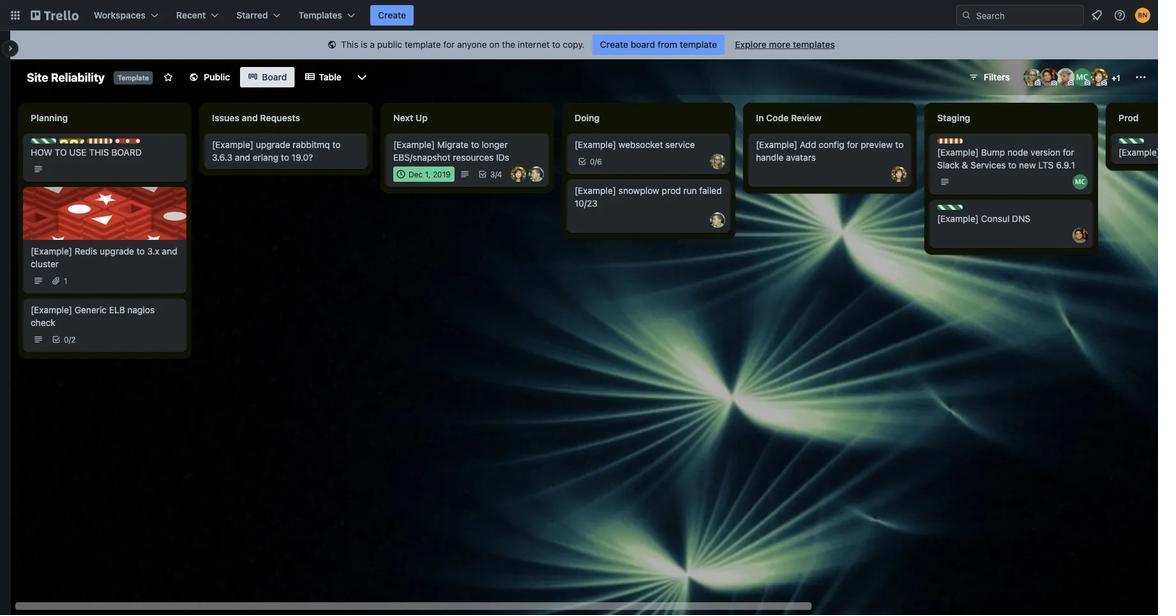 Task type: locate. For each thing, give the bounding box(es) containing it.
1 up [example] generic elb nagios check
[[64, 277, 67, 285]]

amy freiderson (amyfreiderson) image left chris temperson (christemperson) image
[[1024, 68, 1042, 86]]

0 horizontal spatial 0
[[64, 335, 69, 344]]

[example] up cluster
[[31, 246, 72, 257]]

color: green, title: "verified in staging" element up [example] consul dns in the top right of the page
[[937, 205, 963, 210]]

color: green, title: "verified in staging" element up '[example]' link
[[1119, 139, 1144, 144]]

Search field
[[972, 6, 1084, 25]]

4 this member is an admin of this workspace. image from the left
[[1102, 80, 1107, 86]]

1 horizontal spatial tom mikelbach (tommikelbach) image
[[710, 213, 725, 228]]

color: green, title: "verified in staging" element
[[31, 139, 56, 144], [1119, 139, 1144, 144], [937, 205, 963, 210]]

redis
[[75, 246, 97, 257]]

[example]
[[212, 140, 254, 150], [393, 140, 435, 150], [575, 140, 616, 150], [756, 140, 798, 150], [937, 147, 979, 158], [1119, 147, 1158, 158], [575, 186, 616, 196], [937, 214, 979, 224], [31, 246, 72, 257], [31, 305, 72, 315]]

this member is an admin of this workspace. image
[[1035, 80, 1041, 86], [1052, 80, 1058, 86], [1068, 80, 1074, 86], [1102, 80, 1107, 86]]

nagios
[[127, 305, 155, 315]]

create left the board
[[600, 39, 628, 50]]

to inside [example] bump node version for slack & services to new lts 6.9.1
[[1009, 160, 1017, 171]]

1,
[[425, 170, 431, 179]]

1 horizontal spatial upgrade
[[256, 140, 290, 150]]

/ down [example] generic elb nagios check
[[69, 335, 71, 344]]

for right config
[[847, 140, 859, 150]]

longer
[[482, 140, 508, 150]]

marques closter (marquescloster) image left + at the right top of page
[[1074, 68, 1091, 86]]

for
[[443, 39, 455, 50], [847, 140, 859, 150], [1063, 147, 1075, 158]]

[example] for [example] websocket service
[[575, 140, 616, 150]]

+
[[1112, 73, 1117, 82]]

run
[[684, 186, 697, 196]]

2 color: orange, title: "manual deploy steps" element from the left
[[937, 139, 963, 144]]

and right "3.6.3"
[[235, 152, 250, 163]]

[example] link
[[1119, 146, 1158, 159]]

for up 6.9.1
[[1063, 147, 1075, 158]]

color: yellow, title: "ready to merge" element
[[59, 139, 84, 144]]

requests
[[260, 113, 300, 123]]

1 horizontal spatial create
[[600, 39, 628, 50]]

[example] for [example] consul dns
[[937, 214, 979, 224]]

1 vertical spatial /
[[495, 170, 497, 179]]

to right rabbitmq
[[332, 140, 341, 150]]

template right public
[[405, 39, 441, 50]]

1 this member is an admin of this workspace. image from the left
[[1035, 80, 1041, 86]]

is
[[361, 39, 368, 50]]

0 for 0 / 6
[[590, 157, 595, 166]]

this member is an admin of this workspace. image for chris temperson (christemperson) image
[[1068, 80, 1074, 86]]

[example] inside [example] generic elb nagios check
[[31, 305, 72, 315]]

anyone
[[457, 39, 487, 50]]

1 vertical spatial upgrade
[[100, 246, 134, 257]]

open information menu image
[[1114, 9, 1127, 22]]

0 vertical spatial 1
[[1117, 73, 1121, 82]]

[example] snowplow prod run failed 10/23
[[575, 186, 722, 209]]

[example] add config for preview to handle avatars
[[756, 140, 904, 163]]

and right 3.x
[[162, 246, 177, 257]]

how
[[31, 147, 52, 158]]

for inside [example] add config for preview to handle avatars
[[847, 140, 859, 150]]

2 this member is an admin of this workspace. image from the left
[[1052, 80, 1058, 86]]

0 vertical spatial samantha pivlot (samanthapivlot) image
[[1090, 68, 1108, 86]]

issues
[[212, 113, 240, 123]]

[example] for [example] bump node version for slack & services to new lts 6.9.1
[[937, 147, 979, 158]]

[example] up "3.6.3"
[[212, 140, 254, 150]]

dec 1, 2019
[[409, 170, 451, 179]]

0 vertical spatial upgrade
[[256, 140, 290, 150]]

2 horizontal spatial /
[[595, 157, 597, 166]]

board link
[[240, 67, 295, 87]]

and for [example] redis upgrade to 3.x and cluster
[[162, 246, 177, 257]]

to down node
[[1009, 160, 1017, 171]]

board
[[631, 39, 655, 50]]

0 vertical spatial marques closter (marquescloster) image
[[1074, 68, 1091, 86]]

amy freiderson (amyfreiderson) image
[[1024, 68, 1042, 86], [710, 154, 725, 169]]

node
[[1008, 147, 1028, 158]]

[example] inside [example] migrate to longer ebs/snapshot resources ids
[[393, 140, 435, 150]]

0 horizontal spatial create
[[378, 10, 406, 20]]

to right the preview
[[896, 140, 904, 150]]

upgrade up erlang
[[256, 140, 290, 150]]

[example] inside [example] bump node version for slack & services to new lts 6.9.1
[[937, 147, 979, 158]]

[example] up 0 / 6
[[575, 140, 616, 150]]

samantha pivlot (samanthapivlot) image down the preview
[[892, 167, 907, 182]]

color: orange, title: "manual deploy steps" element
[[87, 139, 112, 144], [937, 139, 963, 144]]

[example] inside [example] add config for preview to handle avatars
[[756, 140, 798, 150]]

ebs/snapshot
[[393, 152, 451, 163]]

to up resources
[[471, 140, 479, 150]]

[example] add config for preview to handle avatars link
[[756, 139, 904, 164]]

0 vertical spatial and
[[242, 113, 258, 123]]

1 vertical spatial samantha pivlot (samanthapivlot) image
[[892, 167, 907, 182]]

generic
[[75, 305, 107, 315]]

create
[[378, 10, 406, 20], [600, 39, 628, 50]]

1 horizontal spatial for
[[847, 140, 859, 150]]

and right issues
[[242, 113, 258, 123]]

create inside create button
[[378, 10, 406, 20]]

use
[[69, 147, 87, 158]]

service
[[666, 140, 695, 150]]

0 vertical spatial tom mikelbach (tommikelbach) image
[[529, 167, 544, 182]]

0 horizontal spatial /
[[69, 335, 71, 344]]

color: orange, title: "manual deploy steps" element down staging
[[937, 139, 963, 144]]

explore
[[735, 39, 767, 50]]

0 vertical spatial /
[[595, 157, 597, 166]]

0 left 6
[[590, 157, 595, 166]]

1 vertical spatial and
[[235, 152, 250, 163]]

upgrade right redis
[[100, 246, 134, 257]]

upgrade
[[256, 140, 290, 150], [100, 246, 134, 257]]

[example] bump node version for slack & services to new lts 6.9.1
[[937, 147, 1076, 171]]

prod
[[1119, 113, 1139, 123]]

[example] inside "[example] redis upgrade to 3.x and cluster"
[[31, 246, 72, 257]]

3 this member is an admin of this workspace. image from the left
[[1068, 80, 1074, 86]]

create inside create board from template link
[[600, 39, 628, 50]]

to left copy.
[[552, 39, 561, 50]]

1 vertical spatial amy freiderson (amyfreiderson) image
[[710, 154, 725, 169]]

marques closter (marquescloster) image down 6.9.1
[[1073, 174, 1088, 190]]

0 vertical spatial 0
[[590, 157, 595, 166]]

migrate
[[437, 140, 469, 150]]

0 horizontal spatial amy freiderson (amyfreiderson) image
[[710, 154, 725, 169]]

[example] down prod text box
[[1119, 147, 1158, 158]]

[example] for [example] migrate to longer ebs/snapshot resources ids
[[393, 140, 435, 150]]

1
[[1117, 73, 1121, 82], [64, 277, 67, 285]]

2 vertical spatial /
[[69, 335, 71, 344]]

color: orange, title: "manual deploy steps" element up this
[[87, 139, 112, 144]]

marques closter (marquescloster) image
[[1074, 68, 1091, 86], [1073, 174, 1088, 190]]

[example] websocket service link
[[575, 139, 723, 151]]

to left 19.0?
[[281, 152, 289, 163]]

samantha pivlot (samanthapivlot) image left + at the right top of page
[[1090, 68, 1108, 86]]

recent
[[176, 10, 206, 20]]

1 vertical spatial create
[[600, 39, 628, 50]]

dns
[[1012, 214, 1031, 224]]

internet
[[518, 39, 550, 50]]

erlang
[[253, 152, 279, 163]]

1 horizontal spatial template
[[680, 39, 717, 50]]

Staging text field
[[930, 108, 1093, 128]]

0 notifications image
[[1089, 8, 1105, 23]]

samantha pivlot (samanthapivlot) image
[[1090, 68, 1108, 86], [892, 167, 907, 182]]

preview
[[861, 140, 893, 150]]

1 left show menu icon
[[1117, 73, 1121, 82]]

planning
[[31, 113, 68, 123]]

bump
[[981, 147, 1005, 158]]

19.0?
[[292, 152, 313, 163]]

ids
[[496, 152, 509, 163]]

0 left 2
[[64, 335, 69, 344]]

tom mikelbach (tommikelbach) image
[[529, 167, 544, 182], [710, 213, 725, 228]]

[example] inside [example] snowplow prod run failed 10/23
[[575, 186, 616, 196]]

6
[[597, 157, 602, 166]]

to inside [example] migrate to longer ebs/snapshot resources ids
[[471, 140, 479, 150]]

2
[[71, 335, 76, 344]]

[example] up check
[[31, 305, 72, 315]]

1 vertical spatial 0
[[64, 335, 69, 344]]

amy freiderson (amyfreiderson) image up failed
[[710, 154, 725, 169]]

3
[[490, 170, 495, 179]]

0 horizontal spatial upgrade
[[100, 246, 134, 257]]

color: green, title: "verified in staging" element for [example] consul dns
[[937, 205, 963, 210]]

websocket
[[619, 140, 663, 150]]

0
[[590, 157, 595, 166], [64, 335, 69, 344]]

0 horizontal spatial tom mikelbach (tommikelbach) image
[[529, 167, 544, 182]]

to
[[552, 39, 561, 50], [332, 140, 341, 150], [471, 140, 479, 150], [896, 140, 904, 150], [281, 152, 289, 163], [1009, 160, 1017, 171], [137, 246, 145, 257]]

copy.
[[563, 39, 585, 50]]

2 vertical spatial and
[[162, 246, 177, 257]]

/ down ids
[[495, 170, 497, 179]]

next up
[[393, 113, 428, 123]]

to left 3.x
[[137, 246, 145, 257]]

[example] up 10/23
[[575, 186, 616, 196]]

and for [example] upgrade rabbitmq to 3.6.3 and erlang to 19.0?
[[235, 152, 250, 163]]

[example] for [example] redis upgrade to 3.x and cluster
[[31, 246, 72, 257]]

version
[[1031, 147, 1061, 158]]

1 color: orange, title: "manual deploy steps" element from the left
[[87, 139, 112, 144]]

0 horizontal spatial 1
[[64, 277, 67, 285]]

and inside [example] upgrade rabbitmq to 3.6.3 and erlang to 19.0?
[[235, 152, 250, 163]]

template
[[405, 39, 441, 50], [680, 39, 717, 50]]

templates
[[793, 39, 835, 50]]

1 horizontal spatial color: green, title: "verified in staging" element
[[937, 205, 963, 210]]

0 vertical spatial amy freiderson (amyfreiderson) image
[[1024, 68, 1042, 86]]

create up public
[[378, 10, 406, 20]]

consul
[[981, 214, 1010, 224]]

[example] generic elb nagios check link
[[31, 304, 179, 330]]

[example] up handle
[[756, 140, 798, 150]]

1 horizontal spatial /
[[495, 170, 497, 179]]

up
[[416, 113, 428, 123]]

sm image
[[326, 39, 339, 52]]

[example] for [example] add config for preview to handle avatars
[[756, 140, 798, 150]]

color: green, title: "verified in staging" element up "how"
[[31, 139, 56, 144]]

template right from
[[680, 39, 717, 50]]

board
[[262, 72, 287, 82]]

how to use this board
[[31, 147, 142, 158]]

[example] up the & at the right
[[937, 147, 979, 158]]

/ down [example] websocket service
[[595, 157, 597, 166]]

filters button
[[965, 67, 1014, 87]]

and inside "[example] redis upgrade to 3.x and cluster"
[[162, 246, 177, 257]]

0 horizontal spatial template
[[405, 39, 441, 50]]

0 vertical spatial create
[[378, 10, 406, 20]]

[example] migrate to longer ebs/snapshot resources ids link
[[393, 139, 542, 164]]

[example] inside [example] upgrade rabbitmq to 3.6.3 and erlang to 19.0?
[[212, 140, 254, 150]]

failed
[[700, 186, 722, 196]]

[example] up ebs/snapshot
[[393, 140, 435, 150]]

2019
[[433, 170, 451, 179]]

show menu image
[[1135, 71, 1148, 84]]

tom mikelbach (tommikelbach) image down failed
[[710, 213, 725, 228]]

1 horizontal spatial color: orange, title: "manual deploy steps" element
[[937, 139, 963, 144]]

avatars
[[786, 152, 816, 163]]

0 horizontal spatial color: orange, title: "manual deploy steps" element
[[87, 139, 112, 144]]

[example] bump node version for slack & services to new lts 6.9.1 link
[[937, 146, 1086, 172]]

this member is an admin of this workspace. image
[[1085, 80, 1091, 86]]

0 horizontal spatial color: green, title: "verified in staging" element
[[31, 139, 56, 144]]

tom mikelbach (tommikelbach) image right samantha pivlot (samanthapivlot) icon
[[529, 167, 544, 182]]

upgrade inside [example] upgrade rabbitmq to 3.6.3 and erlang to 19.0?
[[256, 140, 290, 150]]

[example] for [example] upgrade rabbitmq to 3.6.3 and erlang to 19.0?
[[212, 140, 254, 150]]

[example] websocket service
[[575, 140, 695, 150]]

elb
[[109, 305, 125, 315]]

public button
[[181, 67, 238, 87]]

board
[[111, 147, 142, 158]]

public
[[377, 39, 402, 50]]

2 horizontal spatial color: green, title: "verified in staging" element
[[1119, 139, 1144, 144]]

for left anyone
[[443, 39, 455, 50]]

recent button
[[169, 5, 226, 26]]

1 vertical spatial tom mikelbach (tommikelbach) image
[[710, 213, 725, 228]]

/ for 4
[[495, 170, 497, 179]]

1 horizontal spatial 0
[[590, 157, 595, 166]]

2 horizontal spatial for
[[1063, 147, 1075, 158]]

[example] left consul
[[937, 214, 979, 224]]



Task type: vqa. For each thing, say whether or not it's contained in the screenshot.
right on-
no



Task type: describe. For each thing, give the bounding box(es) containing it.
workspaces
[[94, 10, 146, 20]]

lts
[[1039, 160, 1054, 171]]

andre gorte (andregorte) image
[[1040, 68, 1058, 86]]

samantha pivlot (samanthapivlot) image
[[511, 167, 526, 182]]

table
[[319, 72, 342, 82]]

code
[[766, 113, 789, 123]]

from
[[658, 39, 678, 50]]

staging
[[937, 113, 971, 123]]

1 horizontal spatial samantha pivlot (samanthapivlot) image
[[1090, 68, 1108, 86]]

color: red, title: "unshippable!" element
[[115, 139, 177, 148]]

[example] snowplow prod run failed 10/23 link
[[575, 185, 723, 210]]

color: green, title: "verified in staging" element for [example]
[[1119, 139, 1144, 144]]

handle
[[756, 152, 784, 163]]

starred
[[236, 10, 268, 20]]

[example] for [example]
[[1119, 147, 1158, 158]]

back to home image
[[31, 5, 79, 26]]

site
[[27, 70, 48, 84]]

templates button
[[291, 5, 363, 26]]

Planning text field
[[23, 108, 186, 128]]

this member is an admin of this workspace. image for amy freiderson (amyfreiderson) image to the right
[[1035, 80, 1041, 86]]

in code review
[[756, 113, 822, 123]]

template
[[118, 74, 149, 82]]

[example] for [example] snowplow prod run failed 10/23
[[575, 186, 616, 196]]

this
[[89, 147, 109, 158]]

2 template from the left
[[680, 39, 717, 50]]

to
[[55, 147, 67, 158]]

6.9.1
[[1056, 160, 1076, 171]]

this is a public template for anyone on the internet to copy.
[[341, 39, 585, 50]]

[example] migrate to longer ebs/snapshot resources ids
[[393, 140, 509, 163]]

[example] upgrade rabbitmq to 3.6.3 and erlang to 19.0? link
[[212, 139, 360, 164]]

/ for 2
[[69, 335, 71, 344]]

services
[[971, 160, 1006, 171]]

the
[[502, 39, 515, 50]]

dec
[[409, 170, 423, 179]]

1 horizontal spatial amy freiderson (amyfreiderson) image
[[1024, 68, 1042, 86]]

for inside [example] bump node version for slack & services to new lts 6.9.1
[[1063, 147, 1075, 158]]

public
[[204, 72, 230, 82]]

how to use this board link
[[31, 146, 179, 159]]

more
[[769, 39, 791, 50]]

config
[[819, 140, 845, 150]]

prod
[[662, 186, 681, 196]]

[example] redis upgrade to 3.x and cluster
[[31, 246, 177, 270]]

table link
[[297, 67, 349, 87]]

in
[[756, 113, 764, 123]]

to inside [example] add config for preview to handle avatars
[[896, 140, 904, 150]]

andre gorte (andregorte) image
[[1073, 228, 1088, 243]]

3.6.3
[[212, 152, 233, 163]]

create for create board from template
[[600, 39, 628, 50]]

1 template from the left
[[405, 39, 441, 50]]

create board from template link
[[593, 34, 725, 55]]

ben nelson (bennelson96) image
[[1135, 8, 1151, 23]]

create button
[[370, 5, 414, 26]]

star or unstar board image
[[163, 72, 173, 82]]

this member is an admin of this workspace. image for andre gorte (andregorte) icon
[[1052, 80, 1058, 86]]

1 vertical spatial 1
[[64, 277, 67, 285]]

Board name text field
[[20, 67, 111, 87]]

on
[[489, 39, 500, 50]]

starred button
[[229, 5, 288, 26]]

Issues and Requests text field
[[204, 108, 368, 128]]

&
[[962, 160, 968, 171]]

this
[[341, 39, 359, 50]]

Prod text field
[[1111, 108, 1158, 128]]

check
[[31, 318, 55, 328]]

and inside text field
[[242, 113, 258, 123]]

[example] for [example] generic elb nagios check
[[31, 305, 72, 315]]

upgrade inside "[example] redis upgrade to 3.x and cluster"
[[100, 246, 134, 257]]

Next Up text field
[[386, 108, 549, 128]]

[example] redis upgrade to 3.x and cluster link
[[31, 245, 179, 271]]

/ for 6
[[595, 157, 597, 166]]

3.x
[[147, 246, 160, 257]]

workspaces button
[[86, 5, 166, 26]]

a
[[370, 39, 375, 50]]

reliability
[[51, 70, 105, 84]]

In Code Review text field
[[748, 108, 912, 128]]

slack
[[937, 160, 960, 171]]

review
[[791, 113, 822, 123]]

1 vertical spatial marques closter (marquescloster) image
[[1073, 174, 1088, 190]]

10/23
[[575, 198, 598, 209]]

chris temperson (christemperson) image
[[1057, 68, 1075, 86]]

primary element
[[0, 0, 1158, 31]]

snowplow
[[619, 186, 660, 196]]

unshippable!
[[128, 139, 177, 148]]

0 horizontal spatial for
[[443, 39, 455, 50]]

rabbitmq
[[293, 140, 330, 150]]

add
[[800, 140, 817, 150]]

customize views image
[[356, 71, 368, 84]]

to inside "[example] redis upgrade to 3.x and cluster"
[[137, 246, 145, 257]]

1 horizontal spatial 1
[[1117, 73, 1121, 82]]

3 / 4
[[490, 170, 502, 179]]

issues and requests
[[212, 113, 300, 123]]

new
[[1019, 160, 1036, 171]]

Doing text field
[[567, 108, 731, 128]]

templates
[[299, 10, 342, 20]]

create for create
[[378, 10, 406, 20]]

0 / 2
[[64, 335, 76, 344]]

0 / 6
[[590, 157, 602, 166]]

search image
[[962, 10, 972, 20]]

next
[[393, 113, 413, 123]]

doing
[[575, 113, 600, 123]]

0 horizontal spatial samantha pivlot (samanthapivlot) image
[[892, 167, 907, 182]]

filters
[[984, 72, 1010, 82]]

[example] consul dns link
[[937, 213, 1086, 225]]

[example] upgrade rabbitmq to 3.6.3 and erlang to 19.0?
[[212, 140, 341, 163]]

site reliability
[[27, 70, 105, 84]]

[example] generic elb nagios check
[[31, 305, 155, 328]]

0 for 0 / 2
[[64, 335, 69, 344]]



